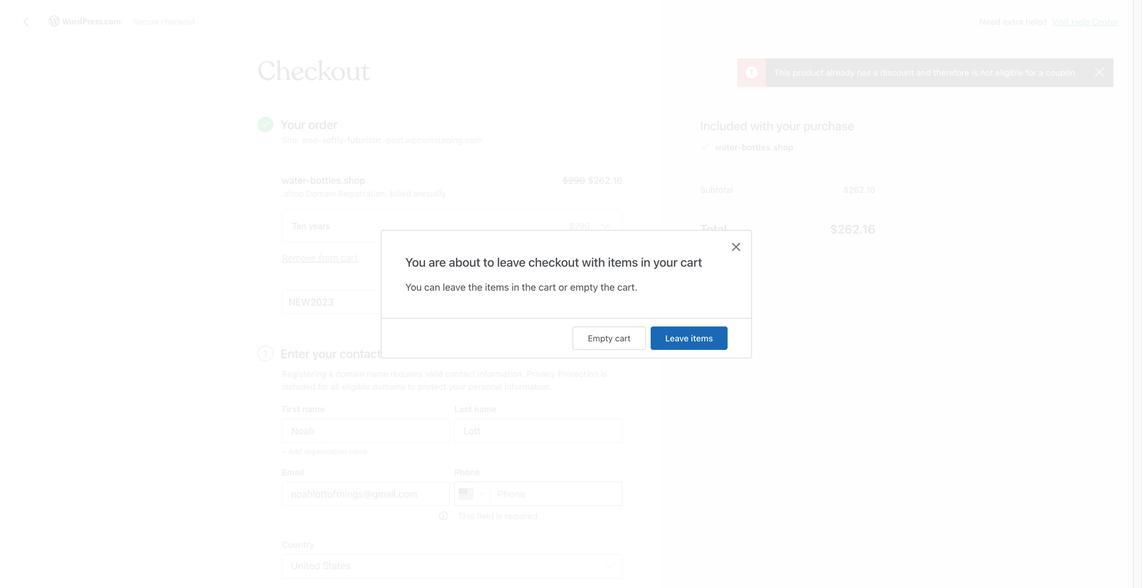 Task type: vqa. For each thing, say whether or not it's contained in the screenshot.
bottommost checkout
yes



Task type: describe. For each thing, give the bounding box(es) containing it.
center
[[1092, 17, 1119, 27]]

about
[[449, 255, 481, 269]]

0 horizontal spatial items
[[485, 282, 509, 293]]

+ add organization name link
[[282, 447, 368, 458]]

extra
[[1003, 17, 1024, 27]]

first name
[[282, 405, 325, 415]]

remove
[[282, 253, 316, 263]]

1 horizontal spatial water-bottles.shop
[[715, 142, 794, 152]]

order
[[308, 117, 338, 132]]

country
[[282, 540, 314, 550]]

therefore
[[934, 68, 970, 78]]

$290 $262.16 .shop domain registration : billed annually
[[282, 175, 623, 199]]

notice status
[[738, 58, 1114, 87]]

Phone telephone field
[[454, 482, 623, 507]]

Email text field
[[282, 482, 450, 507]]

0 horizontal spatial in
[[512, 282, 519, 293]]

dismiss image
[[1093, 65, 1107, 80]]

0 horizontal spatial water-
[[282, 175, 311, 186]]

$262.16 for total
[[830, 222, 876, 236]]

protect
[[418, 382, 447, 392]]

woo-
[[302, 135, 322, 145]]

checkout inside you are about to leave checkout with items in your cart "dialog"
[[529, 255, 579, 269]]

required.
[[505, 512, 540, 522]]

1
[[263, 348, 268, 360]]

visit
[[1052, 17, 1069, 27]]

help
[[1072, 17, 1090, 27]]

remove from cart button
[[282, 253, 358, 263]]

all
[[331, 382, 340, 392]]

0 vertical spatial water-
[[715, 142, 742, 152]]

for inside notice status
[[1026, 68, 1037, 78]]

are
[[429, 255, 446, 269]]

+
[[282, 448, 287, 456]]

empty
[[588, 334, 613, 344]]

3 the from the left
[[601, 282, 615, 293]]

0 horizontal spatial checkout
[[161, 17, 195, 26]]

need
[[980, 17, 1001, 27]]

name down first name text box
[[349, 448, 368, 456]]

last
[[454, 405, 472, 415]]

your
[[281, 117, 306, 132]]

empty cart button
[[573, 327, 646, 350]]

cart right from
[[341, 253, 358, 263]]

included with your purchase
[[700, 119, 855, 133]]

name inside registering a domain name requires valid contact information. privacy protection is included for all eligible domains to protect your personal information.
[[367, 369, 388, 379]]

domain
[[336, 369, 364, 379]]

futuristic-
[[347, 135, 386, 145]]

and
[[917, 68, 931, 78]]

organization
[[304, 448, 347, 456]]

$290
[[563, 175, 585, 186]]

can
[[424, 282, 440, 293]]

1 horizontal spatial items
[[608, 255, 638, 269]]

site:
[[282, 135, 299, 145]]

your order
[[281, 117, 338, 132]]

you can leave the items in the cart or empty the cart.
[[405, 282, 638, 293]]

secure checkout
[[133, 17, 195, 26]]

wrapper drop image
[[747, 68, 757, 78]]

items inside button
[[691, 334, 713, 344]]

Enter your coupon code field
[[282, 290, 623, 315]]

valid
[[425, 369, 443, 379]]

secure
[[133, 17, 159, 26]]

phone
[[454, 468, 480, 478]]

to inside "dialog"
[[483, 255, 494, 269]]

contact inside registering a domain name requires valid contact information. privacy protection is included for all eligible domains to protect your personal information.
[[445, 369, 475, 379]]

this product already has a discount and therefore is not eligible for a coupon.
[[774, 68, 1078, 78]]

you for you can leave the items in the cart or empty the cart.
[[405, 282, 422, 293]]

1 horizontal spatial in
[[641, 255, 651, 269]]

domains
[[372, 382, 406, 392]]

1 vertical spatial information.
[[505, 382, 552, 392]]

remove from cart
[[282, 253, 358, 263]]

your inside "dialog"
[[654, 255, 678, 269]]

from
[[319, 253, 338, 263]]

enter your contact information
[[281, 347, 447, 361]]

email
[[282, 468, 304, 478]]

visit help center button
[[1052, 16, 1119, 28]]

for inside registering a domain name requires valid contact information. privacy protection is included for all eligible domains to protect your personal information.
[[318, 382, 329, 392]]

or
[[559, 282, 568, 293]]

included
[[700, 119, 748, 133]]

domain
[[306, 189, 336, 199]]

close checkout image
[[19, 15, 34, 29]]

product
[[793, 68, 824, 78]]

empty cart
[[588, 334, 631, 344]]

0 horizontal spatial leave
[[443, 282, 466, 293]]



Task type: locate. For each thing, give the bounding box(es) containing it.
$262.16 for subtotal
[[844, 185, 876, 195]]

$262.16 inside $290 $262.16 .shop domain registration : billed annually
[[588, 175, 623, 186]]

add
[[289, 448, 302, 456]]

a inside registering a domain name requires valid contact information. privacy protection is included for all eligible domains to protect your personal information.
[[329, 369, 333, 379]]

a up all
[[329, 369, 333, 379]]

1 you from the top
[[405, 255, 426, 269]]

registering a domain name requires valid contact information. privacy protection is included for all eligible domains to protect your personal information.
[[282, 369, 607, 392]]

eligible inside registering a domain name requires valid contact information. privacy protection is included for all eligible domains to protect your personal information.
[[342, 382, 370, 392]]

you are about to leave checkout with items in your cart dialog
[[0, 0, 1133, 589]]

this field is required.
[[458, 512, 540, 522]]

is
[[972, 68, 978, 78], [601, 369, 607, 379], [496, 512, 503, 522]]

contact right valid
[[445, 369, 475, 379]]

this left "field"
[[458, 512, 475, 522]]

leave items
[[666, 334, 713, 344]]

+ add organization name
[[282, 448, 368, 456]]

registering
[[282, 369, 326, 379]]

to right about
[[483, 255, 494, 269]]

empty
[[570, 282, 598, 293]]

in
[[641, 255, 651, 269], [512, 282, 519, 293]]

0 vertical spatial leave
[[497, 255, 526, 269]]

water-bottles.shop down included with your purchase
[[715, 142, 794, 152]]

you
[[405, 255, 426, 269], [405, 282, 422, 293]]

0 horizontal spatial water-bottles.shop
[[282, 175, 365, 186]]

not
[[981, 68, 993, 78]]

1 horizontal spatial is
[[601, 369, 607, 379]]

0 horizontal spatial is
[[496, 512, 503, 522]]

leave right the can
[[443, 282, 466, 293]]

information.
[[478, 369, 525, 379], [505, 382, 552, 392]]

0 horizontal spatial contact
[[340, 347, 381, 361]]

cart down total
[[681, 255, 702, 269]]

0 vertical spatial eligible
[[996, 68, 1024, 78]]

name right first
[[302, 405, 325, 415]]

0 vertical spatial with
[[751, 119, 774, 133]]

to
[[483, 255, 494, 269], [408, 382, 416, 392]]

eligible down 'domain'
[[342, 382, 370, 392]]

2 horizontal spatial is
[[972, 68, 978, 78]]

0 vertical spatial you
[[405, 255, 426, 269]]

2 horizontal spatial a
[[1039, 68, 1044, 78]]

0 vertical spatial is
[[972, 68, 978, 78]]

this
[[774, 68, 791, 78], [458, 512, 475, 522]]

checkout
[[258, 55, 371, 89]]

:
[[385, 189, 388, 199]]

checkout
[[161, 17, 195, 26], [529, 255, 579, 269]]

with right included
[[751, 119, 774, 133]]

this inside notice status
[[774, 68, 791, 78]]

protection
[[558, 369, 599, 379]]

post.wpcomstaging.com
[[386, 135, 482, 145]]

enter
[[281, 347, 310, 361]]

to down requires
[[408, 382, 416, 392]]

0 horizontal spatial eligible
[[342, 382, 370, 392]]

already
[[826, 68, 855, 78]]

water-
[[715, 142, 742, 152], [282, 175, 311, 186]]

1 vertical spatial for
[[318, 382, 329, 392]]

0 horizontal spatial to
[[408, 382, 416, 392]]

1 horizontal spatial with
[[751, 119, 774, 133]]

0 vertical spatial to
[[483, 255, 494, 269]]

1 horizontal spatial water-
[[715, 142, 742, 152]]

coupon.
[[1046, 68, 1078, 78]]

$262.16
[[588, 175, 623, 186], [844, 185, 876, 195], [830, 222, 876, 236]]

1 horizontal spatial bottles.shop
[[742, 142, 794, 152]]

0 vertical spatial items
[[608, 255, 638, 269]]

annually
[[414, 189, 446, 199]]

1 horizontal spatial for
[[1026, 68, 1037, 78]]

leave items button
[[651, 327, 728, 350]]

is inside notice status
[[972, 68, 978, 78]]

1 vertical spatial eligible
[[342, 382, 370, 392]]

cart right empty
[[615, 334, 631, 344]]

1 vertical spatial checkout
[[529, 255, 579, 269]]

you left are
[[405, 255, 426, 269]]

with inside "dialog"
[[582, 255, 605, 269]]

cart inside empty cart button
[[615, 334, 631, 344]]

included
[[282, 382, 316, 392]]

this left product
[[774, 68, 791, 78]]

help?
[[1026, 17, 1048, 27]]

0 horizontal spatial a
[[329, 369, 333, 379]]

for left all
[[318, 382, 329, 392]]

1 the from the left
[[468, 282, 483, 293]]

2 the from the left
[[522, 282, 536, 293]]

discount
[[880, 68, 914, 78]]

requires
[[391, 369, 423, 379]]

for left coupon.
[[1026, 68, 1037, 78]]

a
[[874, 68, 878, 78], [1039, 68, 1044, 78], [329, 369, 333, 379]]

the left or
[[522, 282, 536, 293]]

a left coupon.
[[1039, 68, 1044, 78]]

2 vertical spatial is
[[496, 512, 503, 522]]

1 vertical spatial is
[[601, 369, 607, 379]]

contact up 'domain'
[[340, 347, 381, 361]]

1 vertical spatial water-bottles.shop
[[282, 175, 365, 186]]

Last name text field
[[454, 419, 623, 444]]

a right the has
[[874, 68, 878, 78]]

last name
[[454, 405, 497, 415]]

to inside registering a domain name requires valid contact information. privacy protection is included for all eligible domains to protect your personal information.
[[408, 382, 416, 392]]

need extra help? visit help center
[[980, 17, 1119, 27]]

the down about
[[468, 282, 483, 293]]

1 vertical spatial contact
[[445, 369, 475, 379]]

privacy
[[527, 369, 556, 379]]

purchase
[[804, 119, 855, 133]]

bottles.shop up domain
[[311, 175, 365, 186]]

you for you are about to leave checkout with items in your cart
[[405, 255, 426, 269]]

1 horizontal spatial a
[[874, 68, 878, 78]]

bottles.shop down included with your purchase
[[742, 142, 794, 152]]

your
[[777, 119, 801, 133], [654, 255, 678, 269], [313, 347, 337, 361], [449, 382, 466, 392]]

subtotal
[[700, 185, 733, 195]]

0 vertical spatial checkout
[[161, 17, 195, 26]]

1 vertical spatial water-
[[282, 175, 311, 186]]

1 horizontal spatial to
[[483, 255, 494, 269]]

you are about to leave checkout with items in your cart
[[405, 255, 702, 269]]

1 horizontal spatial eligible
[[996, 68, 1024, 78]]

1 vertical spatial this
[[458, 512, 475, 522]]

1 horizontal spatial the
[[522, 282, 536, 293]]

water- down included
[[715, 142, 742, 152]]

this for this product already has a discount and therefore is not eligible for a coupon.
[[774, 68, 791, 78]]

registration
[[338, 189, 385, 199]]

0 vertical spatial for
[[1026, 68, 1037, 78]]

is left not
[[972, 68, 978, 78]]

site: woo-softly-futuristic-post.wpcomstaging.com
[[282, 135, 482, 145]]

0 vertical spatial contact
[[340, 347, 381, 361]]

checkout up or
[[529, 255, 579, 269]]

this for this field is required.
[[458, 512, 475, 522]]

.shop
[[282, 189, 304, 199]]

bottles.shop
[[742, 142, 794, 152], [311, 175, 365, 186]]

eligible inside notice status
[[996, 68, 1024, 78]]

1 horizontal spatial contact
[[445, 369, 475, 379]]

cart.
[[618, 282, 638, 293]]

your inside registering a domain name requires valid contact information. privacy protection is included for all eligible domains to protect your personal information.
[[449, 382, 466, 392]]

1 vertical spatial with
[[582, 255, 605, 269]]

this inside group
[[458, 512, 475, 522]]

2 you from the top
[[405, 282, 422, 293]]

items
[[608, 255, 638, 269], [485, 282, 509, 293], [691, 334, 713, 344]]

0 vertical spatial in
[[641, 255, 651, 269]]

information. up personal
[[478, 369, 525, 379]]

1 vertical spatial in
[[512, 282, 519, 293]]

1 horizontal spatial leave
[[497, 255, 526, 269]]

0 horizontal spatial this
[[458, 512, 475, 522]]

1 vertical spatial to
[[408, 382, 416, 392]]

with up the empty
[[582, 255, 605, 269]]

cart left or
[[539, 282, 556, 293]]

is inside registering a domain name requires valid contact information. privacy protection is included for all eligible domains to protect your personal information.
[[601, 369, 607, 379]]

group containing first name
[[282, 403, 623, 589]]

2 vertical spatial items
[[691, 334, 713, 344]]

group
[[282, 403, 623, 589]]

1 horizontal spatial this
[[774, 68, 791, 78]]

0 horizontal spatial bottles.shop
[[311, 175, 365, 186]]

for
[[1026, 68, 1037, 78], [318, 382, 329, 392]]

water-bottles.shop up domain
[[282, 175, 365, 186]]

the left cart.
[[601, 282, 615, 293]]

softly-
[[322, 135, 347, 145]]

contact
[[340, 347, 381, 361], [445, 369, 475, 379]]

cart
[[341, 253, 358, 263], [681, 255, 702, 269], [539, 282, 556, 293], [615, 334, 631, 344]]

has
[[857, 68, 871, 78]]

First name text field
[[282, 419, 450, 444]]

personal
[[469, 382, 502, 392]]

is right "field"
[[496, 512, 503, 522]]

first
[[282, 405, 300, 415]]

1 vertical spatial you
[[405, 282, 422, 293]]

billed
[[390, 189, 411, 199]]

0 vertical spatial bottles.shop
[[742, 142, 794, 152]]

total
[[700, 222, 727, 236]]

checkout right secure
[[161, 17, 195, 26]]

0 horizontal spatial for
[[318, 382, 329, 392]]

0 horizontal spatial the
[[468, 282, 483, 293]]

0 vertical spatial this
[[774, 68, 791, 78]]

0 vertical spatial information.
[[478, 369, 525, 379]]

2 horizontal spatial items
[[691, 334, 713, 344]]

the
[[468, 282, 483, 293], [522, 282, 536, 293], [601, 282, 615, 293]]

name right last
[[474, 405, 497, 415]]

information. down privacy
[[505, 382, 552, 392]]

1 horizontal spatial checkout
[[529, 255, 579, 269]]

1 vertical spatial leave
[[443, 282, 466, 293]]

eligible
[[996, 68, 1024, 78], [342, 382, 370, 392]]

0 horizontal spatial with
[[582, 255, 605, 269]]

field
[[477, 512, 494, 522]]

water-bottles.shop
[[715, 142, 794, 152], [282, 175, 365, 186]]

name up domains
[[367, 369, 388, 379]]

1 vertical spatial items
[[485, 282, 509, 293]]

eligible right not
[[996, 68, 1024, 78]]

information
[[384, 347, 447, 361]]

leave
[[497, 255, 526, 269], [443, 282, 466, 293]]

leave up you can leave the items in the cart or empty the cart.
[[497, 255, 526, 269]]

is right protection in the bottom of the page
[[601, 369, 607, 379]]

1 vertical spatial bottles.shop
[[311, 175, 365, 186]]

you left the can
[[405, 282, 422, 293]]

2 horizontal spatial the
[[601, 282, 615, 293]]

0 vertical spatial water-bottles.shop
[[715, 142, 794, 152]]

water- up .shop
[[282, 175, 311, 186]]

leave
[[666, 334, 689, 344]]



